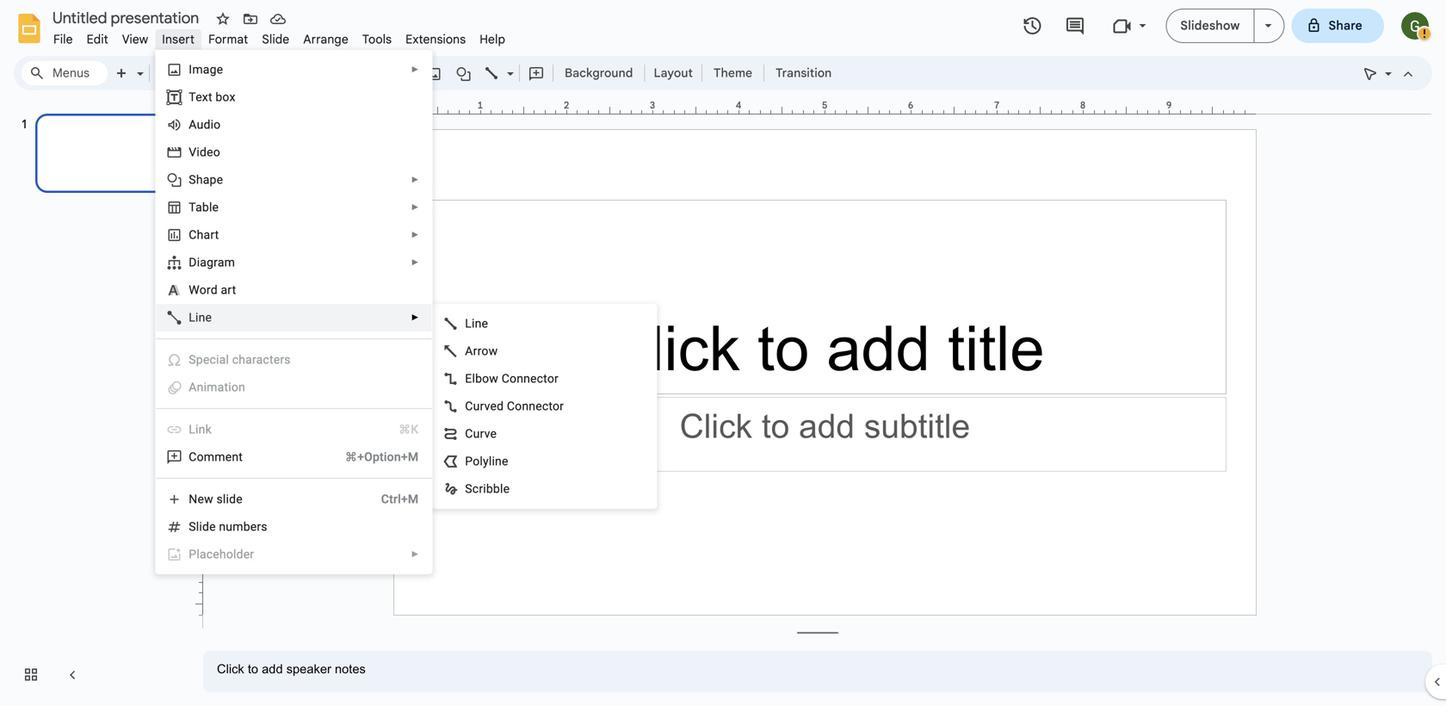 Task type: describe. For each thing, give the bounding box(es) containing it.
layout button
[[649, 60, 698, 86]]

file
[[53, 32, 73, 47]]

menu containing i
[[115, 50, 433, 706]]

rrow
[[473, 344, 498, 358]]

Menus field
[[22, 61, 108, 85]]

laceholder
[[197, 547, 254, 561]]

ment
[[215, 450, 243, 464]]

le
[[209, 200, 219, 214]]

v ideo
[[189, 145, 220, 159]]

ial
[[216, 353, 229, 367]]

diagram d element
[[189, 255, 240, 270]]

ctrl+m element
[[361, 491, 419, 508]]

transition button
[[768, 60, 840, 86]]

curved connector c element
[[465, 399, 569, 413]]

slid e numbers
[[189, 520, 268, 534]]

v
[[189, 145, 197, 159]]

line l element
[[465, 316, 494, 331]]

b
[[202, 200, 209, 214]]

k
[[205, 422, 212, 437]]

⌘k
[[399, 422, 419, 437]]

s hape
[[189, 173, 223, 187]]

extensions menu item
[[399, 29, 473, 50]]

Rename text field
[[46, 7, 209, 28]]

presentation options image
[[1265, 24, 1272, 28]]

1 vertical spatial e
[[209, 520, 216, 534]]

scribble
[[465, 482, 510, 496]]

menu item containing lin
[[166, 421, 419, 438]]

c urved connector
[[465, 399, 564, 413]]

edit menu item
[[80, 29, 115, 50]]

w
[[189, 283, 200, 297]]

0 vertical spatial e
[[490, 427, 497, 441]]

application containing slideshow
[[0, 0, 1447, 706]]

e lbow connector
[[465, 372, 559, 386]]

polyline p element
[[465, 454, 514, 468]]

urved
[[473, 399, 504, 413]]

comment m element
[[189, 450, 248, 464]]

curve v element
[[465, 427, 502, 441]]

special characters c element
[[189, 353, 296, 367]]

view menu item
[[115, 29, 155, 50]]

menu bar inside menu bar banner
[[46, 22, 512, 51]]

arrow a element
[[465, 344, 503, 358]]

olyline
[[473, 454, 509, 468]]

new slide n element
[[189, 492, 248, 506]]

lbow
[[472, 372, 499, 386]]

art for c h art
[[204, 228, 219, 242]]

line
[[189, 310, 212, 325]]

t ext box
[[189, 90, 236, 104]]

theme
[[714, 65, 753, 81]]

lin k
[[189, 422, 212, 437]]

nimation
[[197, 380, 245, 394]]

audio u element
[[189, 118, 226, 132]]

tools
[[362, 32, 392, 47]]

slideshow button
[[1166, 9, 1255, 43]]

t
[[189, 90, 196, 104]]

insert image image
[[425, 61, 445, 85]]

a for u
[[189, 118, 197, 132]]

insert
[[162, 32, 195, 47]]

text box t element
[[189, 90, 241, 104]]

⌘+option+m
[[345, 450, 419, 464]]

ext
[[196, 90, 212, 104]]

ew
[[198, 492, 213, 506]]

c for h
[[189, 228, 197, 242]]

share
[[1329, 18, 1363, 33]]

word art w element
[[189, 283, 241, 297]]

l ine
[[465, 316, 488, 331]]

slideshow
[[1181, 18, 1240, 33]]

numbers
[[219, 520, 268, 534]]

p olyline
[[465, 454, 509, 468]]

format
[[209, 32, 248, 47]]

ideo
[[197, 145, 220, 159]]

slide
[[217, 492, 243, 506]]

arrange
[[303, 32, 349, 47]]

u
[[197, 118, 204, 132]]

p for laceholder
[[189, 547, 197, 561]]

h
[[197, 228, 204, 242]]

i mage
[[189, 62, 223, 77]]

link k element
[[189, 422, 217, 437]]

transition
[[776, 65, 832, 81]]

menu bar banner
[[0, 0, 1447, 706]]

shape image
[[454, 61, 474, 85]]



Task type: locate. For each thing, give the bounding box(es) containing it.
4 ► from the top
[[411, 230, 420, 240]]

a for rrow
[[465, 344, 473, 358]]

e right 'cur'
[[490, 427, 497, 441]]

connector down elbow connector e "element"
[[507, 399, 564, 413]]

connector for c urved connector
[[507, 399, 564, 413]]

1 horizontal spatial c
[[465, 399, 473, 413]]

cur
[[465, 427, 484, 441]]

slid
[[189, 520, 209, 534]]

menu item down numbers
[[166, 546, 420, 563]]

hape
[[196, 173, 223, 187]]

art for w ord art
[[221, 283, 236, 297]]

file menu item
[[46, 29, 80, 50]]

1 vertical spatial c
[[465, 399, 473, 413]]

⌘+option+m element
[[325, 449, 419, 466]]

line q element
[[189, 310, 217, 325]]

1 menu item from the top
[[166, 351, 419, 369]]

1 vertical spatial p
[[189, 547, 197, 561]]

a inside menu item
[[189, 380, 197, 394]]

p
[[465, 454, 473, 468], [189, 547, 197, 561]]

a for nimation
[[189, 380, 197, 394]]

2 vertical spatial a
[[189, 380, 197, 394]]

menu item containing p
[[166, 546, 420, 563]]

scribble d element
[[465, 482, 515, 496]]

l
[[465, 316, 472, 331]]

4 menu item from the top
[[166, 546, 420, 563]]

spe c ial characters
[[189, 353, 291, 367]]

characters
[[232, 353, 291, 367]]

w ord art
[[189, 283, 236, 297]]

v
[[484, 427, 490, 441]]

i
[[189, 62, 192, 77]]

1 vertical spatial connector
[[507, 399, 564, 413]]

► for i mage
[[411, 65, 420, 74]]

n ew slide
[[189, 492, 243, 506]]

0 vertical spatial a
[[189, 118, 197, 132]]

0 horizontal spatial p
[[189, 547, 197, 561]]

image i element
[[189, 62, 228, 77]]

1 horizontal spatial p
[[465, 454, 473, 468]]

► for d iagram
[[411, 257, 420, 267]]

c
[[210, 353, 216, 367]]

1 ► from the top
[[411, 65, 420, 74]]

view
[[122, 32, 148, 47]]

menu item down characters
[[166, 379, 419, 396]]

main toolbar
[[107, 60, 841, 86]]

animation a element
[[189, 380, 251, 394]]

slide numbers e element
[[189, 520, 273, 534]]

iagram
[[197, 255, 235, 270]]

art right ord
[[221, 283, 236, 297]]

c
[[189, 228, 197, 242], [465, 399, 473, 413]]

0 horizontal spatial e
[[209, 520, 216, 534]]

1 vertical spatial a
[[465, 344, 473, 358]]

2 menu item from the top
[[166, 379, 419, 396]]

help menu item
[[473, 29, 512, 50]]

c up d
[[189, 228, 197, 242]]

insert menu item
[[155, 29, 202, 50]]

ctrl+m
[[381, 492, 419, 506]]

spe
[[189, 353, 210, 367]]

0 horizontal spatial art
[[204, 228, 219, 242]]

layout
[[654, 65, 693, 81]]

extensions
[[406, 32, 466, 47]]

slide menu item
[[255, 29, 297, 50]]

theme button
[[706, 60, 760, 86]]

m
[[204, 450, 215, 464]]

c down e
[[465, 399, 473, 413]]

art up d iagram
[[204, 228, 219, 242]]

menu item containing spe
[[166, 351, 419, 369]]

p laceholder
[[189, 547, 254, 561]]

mode and view toolbar
[[1357, 0, 1434, 455]]

edit
[[87, 32, 108, 47]]

table b element
[[189, 200, 224, 214]]

1 horizontal spatial art
[[221, 283, 236, 297]]

s
[[189, 173, 196, 187]]

menu containing l
[[432, 304, 657, 509]]

⌘k element
[[378, 421, 419, 438]]

co m ment
[[189, 450, 243, 464]]

ord
[[200, 283, 218, 297]]

e
[[465, 372, 472, 386]]

a up e
[[465, 344, 473, 358]]

placeholder p element
[[189, 547, 259, 561]]

arrange menu item
[[297, 29, 356, 50]]

dio
[[204, 118, 221, 132]]

a rrow
[[465, 344, 498, 358]]

a left dio
[[189, 118, 197, 132]]

3 menu item from the top
[[166, 421, 419, 438]]

menu bar containing file
[[46, 22, 512, 51]]

0 vertical spatial c
[[189, 228, 197, 242]]

menu item containing a
[[166, 379, 419, 396]]

0 vertical spatial art
[[204, 228, 219, 242]]

background
[[565, 65, 633, 81]]

► for p laceholder
[[411, 549, 420, 559]]

► for le
[[411, 202, 420, 212]]

a down spe
[[189, 380, 197, 394]]

shape s element
[[189, 173, 228, 187]]

co
[[189, 450, 204, 464]]

6 ► from the top
[[411, 313, 420, 322]]

connector up the curved connector c element
[[502, 372, 559, 386]]

a
[[189, 118, 197, 132], [465, 344, 473, 358], [189, 380, 197, 394]]

0 horizontal spatial c
[[189, 228, 197, 242]]

a nimation
[[189, 380, 245, 394]]

art
[[204, 228, 219, 242], [221, 283, 236, 297]]

menu item up ment
[[166, 421, 419, 438]]

lin
[[189, 422, 205, 437]]

d iagram
[[189, 255, 235, 270]]

format menu item
[[202, 29, 255, 50]]

5 ► from the top
[[411, 257, 420, 267]]

e down 'n ew slide'
[[209, 520, 216, 534]]

► for art
[[411, 230, 420, 240]]

application
[[0, 0, 1447, 706]]

connector
[[502, 372, 559, 386], [507, 399, 564, 413]]

0 vertical spatial p
[[465, 454, 473, 468]]

share button
[[1292, 9, 1385, 43]]

c for urved
[[465, 399, 473, 413]]

p down 'cur'
[[465, 454, 473, 468]]

7 ► from the top
[[411, 549, 420, 559]]

3 ► from the top
[[411, 202, 420, 212]]

e
[[490, 427, 497, 441], [209, 520, 216, 534]]

►
[[411, 65, 420, 74], [411, 175, 420, 185], [411, 202, 420, 212], [411, 230, 420, 240], [411, 257, 420, 267], [411, 313, 420, 322], [411, 549, 420, 559]]

1 horizontal spatial e
[[490, 427, 497, 441]]

ine
[[472, 316, 488, 331]]

navigation
[[0, 97, 189, 706]]

0 vertical spatial connector
[[502, 372, 559, 386]]

1 vertical spatial art
[[221, 283, 236, 297]]

mage
[[192, 62, 223, 77]]

c h art
[[189, 228, 219, 242]]

menu item up 'nimation'
[[166, 351, 419, 369]]

elbow connector e element
[[465, 372, 564, 386]]

connector for e lbow connector
[[502, 372, 559, 386]]

slide
[[262, 32, 290, 47]]

menu bar
[[46, 22, 512, 51]]

chart h element
[[189, 228, 224, 242]]

a u dio
[[189, 118, 221, 132]]

ta
[[189, 200, 202, 214]]

2 ► from the top
[[411, 175, 420, 185]]

help
[[480, 32, 506, 47]]

tools menu item
[[356, 29, 399, 50]]

n
[[189, 492, 198, 506]]

Star checkbox
[[211, 7, 235, 31]]

box
[[216, 90, 236, 104]]

video v element
[[189, 145, 226, 159]]

menu
[[115, 50, 433, 706], [432, 304, 657, 509]]

d
[[189, 255, 197, 270]]

p for olyline
[[465, 454, 473, 468]]

background button
[[557, 60, 641, 86]]

ta b le
[[189, 200, 219, 214]]

p down slid
[[189, 547, 197, 561]]

menu item
[[166, 351, 419, 369], [166, 379, 419, 396], [166, 421, 419, 438], [166, 546, 420, 563]]

cur v e
[[465, 427, 497, 441]]

► for s hape
[[411, 175, 420, 185]]



Task type: vqa. For each thing, say whether or not it's contained in the screenshot.
second Pages from left
no



